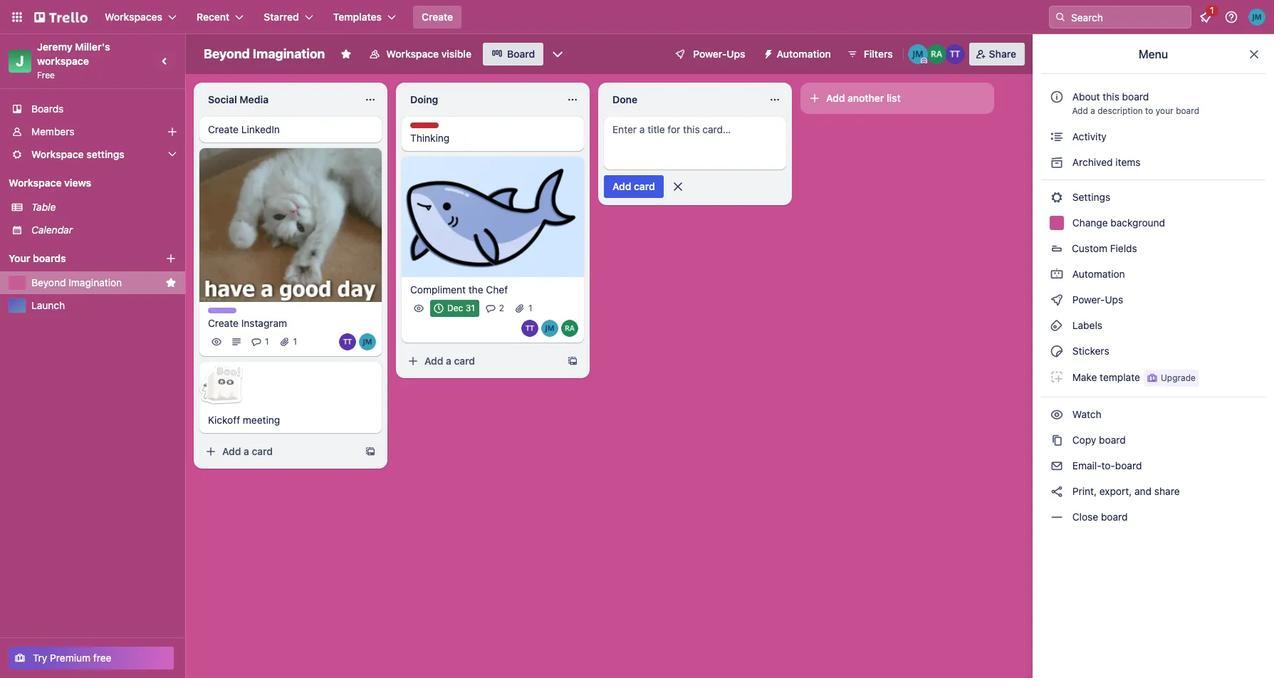 Task type: locate. For each thing, give the bounding box(es) containing it.
2 vertical spatial card
[[252, 446, 273, 458]]

0 vertical spatial imagination
[[253, 46, 325, 61]]

sm image inside automation link
[[1051, 267, 1065, 282]]

terry turtle (terryturtle) image
[[946, 44, 965, 64], [339, 334, 356, 351]]

1 horizontal spatial beyond imagination
[[204, 46, 325, 61]]

workspace down members at left
[[31, 148, 84, 160]]

imagination up launch link at the top left of page
[[69, 277, 122, 289]]

power-ups up labels
[[1070, 294, 1127, 306]]

create instagram
[[208, 317, 287, 330]]

1 down create instagram link
[[293, 337, 297, 347]]

add a card down the kickoff meeting
[[222, 446, 273, 458]]

share
[[990, 48, 1017, 60]]

workspace visible
[[387, 48, 472, 60]]

automation down custom fields
[[1070, 268, 1126, 280]]

add down kickoff
[[222, 446, 241, 458]]

print, export, and share link
[[1042, 480, 1266, 503]]

print,
[[1073, 485, 1098, 497]]

1 horizontal spatial power-
[[1073, 294, 1106, 306]]

add a card button for doing
[[402, 350, 562, 373]]

power- inside power-ups link
[[1073, 294, 1106, 306]]

a down the "dec 31" option
[[446, 355, 452, 367]]

0 horizontal spatial ups
[[727, 48, 746, 60]]

doing
[[411, 93, 439, 105]]

email-to-board link
[[1042, 455, 1266, 478]]

2 vertical spatial jeremy miller (jeremymiller198) image
[[359, 334, 376, 351]]

copy
[[1073, 434, 1097, 446]]

add card
[[613, 180, 655, 192]]

terry turtle (terryturtle) image right this member is an admin of this board. icon
[[946, 44, 965, 64]]

table link
[[31, 200, 177, 215]]

compliment
[[411, 283, 466, 296]]

1 horizontal spatial beyond
[[204, 46, 250, 61]]

sm image left watch
[[1051, 408, 1065, 422]]

power-ups
[[694, 48, 746, 60], [1070, 294, 1127, 306]]

create instagram link
[[208, 317, 373, 331]]

email-to-board
[[1070, 460, 1143, 472]]

Doing text field
[[402, 88, 559, 111]]

sm image
[[1051, 267, 1065, 282], [1051, 293, 1065, 307], [1051, 319, 1065, 333], [1051, 344, 1065, 358], [1051, 459, 1065, 473], [1051, 510, 1065, 525]]

a down the kickoff meeting
[[244, 446, 249, 458]]

card down dec 31
[[454, 355, 475, 367]]

sm image for watch
[[1051, 408, 1065, 422]]

0 vertical spatial automation
[[777, 48, 832, 60]]

workspace inside "dropdown button"
[[31, 148, 84, 160]]

power-ups link
[[1042, 289, 1266, 311]]

card down meeting
[[252, 446, 273, 458]]

2 horizontal spatial card
[[634, 180, 655, 192]]

power-
[[694, 48, 727, 60], [1073, 294, 1106, 306]]

create up workspace visible on the top of page
[[422, 11, 453, 23]]

custom
[[1073, 242, 1108, 254]]

create for create
[[422, 11, 453, 23]]

create from template… image for social media
[[365, 446, 376, 458]]

dec
[[448, 303, 463, 313]]

card left cancel image
[[634, 180, 655, 192]]

change background
[[1070, 217, 1166, 229]]

0 vertical spatial create
[[422, 11, 453, 23]]

terry turtle (terryturtle) image down create instagram link
[[339, 334, 356, 351]]

power- up done text field
[[694, 48, 727, 60]]

power-ups up done text field
[[694, 48, 746, 60]]

6 sm image from the top
[[1051, 510, 1065, 525]]

power-ups button
[[665, 43, 754, 66]]

workspaces button
[[96, 6, 185, 29]]

sm image inside email-to-board link
[[1051, 459, 1065, 473]]

board
[[1123, 91, 1150, 103], [1177, 105, 1200, 116], [1100, 434, 1127, 446], [1116, 460, 1143, 472], [1102, 511, 1129, 523]]

beyond imagination inside text field
[[204, 46, 325, 61]]

2 vertical spatial workspace
[[9, 177, 62, 189]]

0 vertical spatial ruby anderson (rubyanderson7) image
[[927, 44, 947, 64]]

board right your
[[1177, 105, 1200, 116]]

list
[[887, 92, 901, 104]]

jeremy miller (jeremymiller198) image
[[1249, 9, 1266, 26], [908, 44, 928, 64], [359, 334, 376, 351]]

1 vertical spatial add a card button
[[200, 441, 359, 464]]

4 sm image from the top
[[1051, 344, 1065, 358]]

sm image for copy board
[[1051, 433, 1065, 448]]

1 horizontal spatial jeremy miller (jeremymiller198) image
[[908, 44, 928, 64]]

sm image inside activity link
[[1051, 130, 1065, 144]]

jeremy miller (jeremymiller198) image
[[542, 320, 559, 337]]

0 horizontal spatial power-
[[694, 48, 727, 60]]

a down about
[[1091, 105, 1096, 116]]

sm image
[[757, 43, 777, 63], [1051, 130, 1065, 144], [1051, 155, 1065, 170], [1051, 190, 1065, 205], [1051, 370, 1065, 384], [1051, 408, 1065, 422], [1051, 433, 1065, 448], [1051, 485, 1065, 499]]

add another list button
[[801, 83, 995, 114]]

ruby anderson (rubyanderson7) image right the filters
[[927, 44, 947, 64]]

add down about
[[1073, 105, 1089, 116]]

1 horizontal spatial terry turtle (terryturtle) image
[[946, 44, 965, 64]]

sm image inside archived items "link"
[[1051, 155, 1065, 170]]

1 vertical spatial ups
[[1106, 294, 1124, 306]]

sm image inside the copy board link
[[1051, 433, 1065, 448]]

1 vertical spatial workspace
[[31, 148, 84, 160]]

sm image left archived
[[1051, 155, 1065, 170]]

settings link
[[1042, 186, 1266, 209]]

social media
[[208, 93, 269, 105]]

1 horizontal spatial create from template… image
[[567, 355, 579, 367]]

1 vertical spatial ruby anderson (rubyanderson7) image
[[562, 320, 579, 337]]

imagination down starred dropdown button
[[253, 46, 325, 61]]

beyond imagination down starred in the top left of the page
[[204, 46, 325, 61]]

sm image for power-ups
[[1051, 293, 1065, 307]]

try premium free button
[[9, 647, 174, 670]]

add down the "dec 31" option
[[425, 355, 444, 367]]

0 horizontal spatial add a card
[[222, 446, 273, 458]]

0 vertical spatial a
[[1091, 105, 1096, 116]]

sm image inside settings link
[[1051, 190, 1065, 205]]

0 vertical spatial workspace
[[387, 48, 439, 60]]

1 vertical spatial a
[[446, 355, 452, 367]]

workspace inside button
[[387, 48, 439, 60]]

create down social
[[208, 123, 239, 135]]

0 horizontal spatial jeremy miller (jeremymiller198) image
[[359, 334, 376, 351]]

share
[[1155, 485, 1181, 497]]

0 horizontal spatial automation
[[777, 48, 832, 60]]

0 vertical spatial ups
[[727, 48, 746, 60]]

share button
[[970, 43, 1026, 66]]

ruby anderson (rubyanderson7) image
[[927, 44, 947, 64], [562, 320, 579, 337]]

0 vertical spatial add a card button
[[402, 350, 562, 373]]

create for create instagram
[[208, 317, 239, 330]]

sm image inside labels link
[[1051, 319, 1065, 333]]

0 horizontal spatial power-ups
[[694, 48, 746, 60]]

ruby anderson (rubyanderson7) image right jeremy miller (jeremymiller198) icon
[[562, 320, 579, 337]]

sm image for activity
[[1051, 130, 1065, 144]]

starred button
[[255, 6, 322, 29]]

watch link
[[1042, 403, 1266, 426]]

automation left filters button
[[777, 48, 832, 60]]

add
[[827, 92, 846, 104], [1073, 105, 1089, 116], [613, 180, 632, 192], [425, 355, 444, 367], [222, 446, 241, 458]]

email-
[[1073, 460, 1102, 472]]

dec 31
[[448, 303, 475, 313]]

a for social media
[[244, 446, 249, 458]]

change
[[1073, 217, 1109, 229]]

1 horizontal spatial a
[[446, 355, 452, 367]]

copy board link
[[1042, 429, 1266, 452]]

the
[[469, 283, 484, 296]]

create linkedin link
[[208, 123, 373, 137]]

2 horizontal spatial 1
[[529, 303, 533, 313]]

sm image for close board
[[1051, 510, 1065, 525]]

1 down instagram
[[265, 337, 269, 347]]

1 horizontal spatial power-ups
[[1070, 294, 1127, 306]]

members
[[31, 125, 74, 138]]

1 horizontal spatial automation
[[1070, 268, 1126, 280]]

create for create linkedin
[[208, 123, 239, 135]]

make
[[1073, 371, 1098, 383]]

1 horizontal spatial imagination
[[253, 46, 325, 61]]

2 vertical spatial a
[[244, 446, 249, 458]]

open information menu image
[[1225, 10, 1239, 24]]

1 vertical spatial power-ups
[[1070, 294, 1127, 306]]

add for add a card button for doing
[[425, 355, 444, 367]]

customize views image
[[551, 47, 565, 61]]

cancel image
[[671, 180, 685, 194]]

create inside button
[[422, 11, 453, 23]]

color: purple, title: none image
[[208, 308, 237, 314]]

0 vertical spatial add a card
[[425, 355, 475, 367]]

archived
[[1073, 156, 1114, 168]]

0 vertical spatial beyond
[[204, 46, 250, 61]]

print, export, and share
[[1070, 485, 1181, 497]]

ups left automation button at right top
[[727, 48, 746, 60]]

sm image left activity
[[1051, 130, 1065, 144]]

workspace for workspace visible
[[387, 48, 439, 60]]

2
[[499, 303, 505, 313]]

1 vertical spatial card
[[454, 355, 475, 367]]

imagination
[[253, 46, 325, 61], [69, 277, 122, 289]]

1 sm image from the top
[[1051, 267, 1065, 282]]

workspace up table
[[9, 177, 62, 189]]

0 horizontal spatial a
[[244, 446, 249, 458]]

j
[[16, 53, 24, 69]]

members link
[[0, 120, 185, 143]]

0 vertical spatial terry turtle (terryturtle) image
[[946, 44, 965, 64]]

premium
[[50, 652, 91, 664]]

workspace
[[37, 55, 89, 67]]

sm image left settings
[[1051, 190, 1065, 205]]

1 vertical spatial imagination
[[69, 277, 122, 289]]

about
[[1073, 91, 1101, 103]]

1 vertical spatial add a card
[[222, 446, 273, 458]]

1 vertical spatial beyond imagination
[[31, 277, 122, 289]]

sm image inside watch link
[[1051, 408, 1065, 422]]

sm image left make
[[1051, 370, 1065, 384]]

1 horizontal spatial add a card
[[425, 355, 475, 367]]

compliment the chef link
[[411, 283, 576, 297]]

0 vertical spatial create from template… image
[[567, 355, 579, 367]]

workspaces
[[105, 11, 163, 23]]

sm image inside power-ups link
[[1051, 293, 1065, 307]]

beyond down recent popup button
[[204, 46, 250, 61]]

items
[[1116, 156, 1141, 168]]

to-
[[1102, 460, 1116, 472]]

workspace left the visible
[[387, 48, 439, 60]]

ups down automation link
[[1106, 294, 1124, 306]]

sm image for settings
[[1051, 190, 1065, 205]]

kickoff meeting link
[[208, 414, 373, 428]]

thoughts thinking
[[411, 123, 450, 144]]

0 vertical spatial power-
[[694, 48, 727, 60]]

beyond
[[204, 46, 250, 61], [31, 277, 66, 289]]

0 horizontal spatial beyond imagination
[[31, 277, 122, 289]]

0 vertical spatial card
[[634, 180, 655, 192]]

3 sm image from the top
[[1051, 319, 1065, 333]]

sm image inside close board link
[[1051, 510, 1065, 525]]

template
[[1101, 371, 1141, 383]]

recent
[[197, 11, 230, 23]]

0 horizontal spatial card
[[252, 446, 273, 458]]

add left another
[[827, 92, 846, 104]]

1 vertical spatial power-
[[1073, 294, 1106, 306]]

add a card down the "dec 31" option
[[425, 355, 475, 367]]

boards
[[33, 252, 66, 264]]

Done text field
[[604, 88, 761, 111]]

create from template… image
[[567, 355, 579, 367], [365, 446, 376, 458]]

1 horizontal spatial ruby anderson (rubyanderson7) image
[[927, 44, 947, 64]]

0 horizontal spatial add a card button
[[200, 441, 359, 464]]

2 horizontal spatial a
[[1091, 105, 1096, 116]]

0 vertical spatial power-ups
[[694, 48, 746, 60]]

add board image
[[165, 253, 177, 264]]

0 horizontal spatial create from template… image
[[365, 446, 376, 458]]

settings
[[86, 148, 125, 160]]

0 horizontal spatial beyond
[[31, 277, 66, 289]]

sm image inside stickers link
[[1051, 344, 1065, 358]]

beyond inside text field
[[204, 46, 250, 61]]

1 horizontal spatial ups
[[1106, 294, 1124, 306]]

beyond up launch
[[31, 277, 66, 289]]

add a card button down 31
[[402, 350, 562, 373]]

sm image right power-ups button
[[757, 43, 777, 63]]

templates button
[[325, 6, 405, 29]]

custom fields button
[[1042, 237, 1266, 260]]

background
[[1111, 217, 1166, 229]]

workspace settings
[[31, 148, 125, 160]]

create down color: purple, title: none image
[[208, 317, 239, 330]]

5 sm image from the top
[[1051, 459, 1065, 473]]

automation
[[777, 48, 832, 60], [1070, 268, 1126, 280]]

2 sm image from the top
[[1051, 293, 1065, 307]]

1 horizontal spatial 1
[[293, 337, 297, 347]]

add a card button
[[402, 350, 562, 373], [200, 441, 359, 464]]

sm image for archived items
[[1051, 155, 1065, 170]]

1 vertical spatial create from template… image
[[365, 446, 376, 458]]

power- up labels
[[1073, 294, 1106, 306]]

sm image inside print, export, and share link
[[1051, 485, 1065, 499]]

0 horizontal spatial terry turtle (terryturtle) image
[[339, 334, 356, 351]]

create
[[422, 11, 453, 23], [208, 123, 239, 135], [208, 317, 239, 330]]

1 vertical spatial create
[[208, 123, 239, 135]]

2 vertical spatial create
[[208, 317, 239, 330]]

activity
[[1070, 130, 1107, 143]]

0 vertical spatial beyond imagination
[[204, 46, 325, 61]]

add a card button down kickoff meeting link
[[200, 441, 359, 464]]

beyond imagination down your boards with 2 items element
[[31, 277, 122, 289]]

sm image left 'copy'
[[1051, 433, 1065, 448]]

1 horizontal spatial add a card button
[[402, 350, 562, 373]]

sm image left the "print,"
[[1051, 485, 1065, 499]]

1 up terry turtle (terryturtle) icon
[[529, 303, 533, 313]]

1 for 2
[[529, 303, 533, 313]]

0 vertical spatial jeremy miller (jeremymiller198) image
[[1249, 9, 1266, 26]]

sm image for email-to-board
[[1051, 459, 1065, 473]]

watch
[[1070, 408, 1105, 420]]

beyond imagination link
[[31, 276, 160, 290]]

workspace for workspace settings
[[31, 148, 84, 160]]

add a card for doing
[[425, 355, 475, 367]]

about this board add a description to your board
[[1073, 91, 1200, 116]]

sm image for make template
[[1051, 370, 1065, 384]]

1 horizontal spatial card
[[454, 355, 475, 367]]

card
[[634, 180, 655, 192], [454, 355, 475, 367], [252, 446, 273, 458]]



Task type: describe. For each thing, give the bounding box(es) containing it.
Social Media text field
[[200, 88, 356, 111]]

stickers link
[[1042, 340, 1266, 363]]

stickers
[[1070, 345, 1110, 357]]

1 for 1
[[293, 337, 297, 347]]

board down export,
[[1102, 511, 1129, 523]]

views
[[64, 177, 91, 189]]

board up to
[[1123, 91, 1150, 103]]

color: bold red, title: "thoughts" element
[[411, 123, 450, 133]]

miller's
[[75, 41, 110, 53]]

card inside button
[[634, 180, 655, 192]]

kickoff
[[208, 414, 240, 426]]

card for social media
[[252, 446, 273, 458]]

fields
[[1111, 242, 1138, 254]]

done
[[613, 93, 638, 105]]

export,
[[1100, 485, 1133, 497]]

chef
[[486, 283, 508, 296]]

star or unstar board image
[[341, 48, 352, 60]]

filters
[[864, 48, 893, 60]]

1 vertical spatial automation
[[1070, 268, 1126, 280]]

add a card button for social media
[[200, 441, 359, 464]]

launch link
[[31, 299, 177, 313]]

upgrade
[[1162, 373, 1197, 383]]

board link
[[483, 43, 544, 66]]

your boards
[[9, 252, 66, 264]]

copy board
[[1070, 434, 1127, 446]]

boards link
[[0, 98, 185, 120]]

change background link
[[1042, 212, 1266, 234]]

Dec 31 checkbox
[[430, 300, 479, 317]]

0 horizontal spatial ruby anderson (rubyanderson7) image
[[562, 320, 579, 337]]

add a card for social media
[[222, 446, 273, 458]]

another
[[848, 92, 885, 104]]

add inside about this board add a description to your board
[[1073, 105, 1089, 116]]

1 notification image
[[1198, 9, 1215, 26]]

add card button
[[604, 175, 664, 198]]

workspace navigation collapse icon image
[[155, 51, 175, 71]]

create from template… image for doing
[[567, 355, 579, 367]]

1 vertical spatial terry turtle (terryturtle) image
[[339, 334, 356, 351]]

pete ghost image
[[198, 362, 244, 408]]

compliment the chef
[[411, 283, 508, 296]]

sm image for print, export, and share
[[1051, 485, 1065, 499]]

0 horizontal spatial imagination
[[69, 277, 122, 289]]

workspace for workspace views
[[9, 177, 62, 189]]

1 vertical spatial beyond
[[31, 277, 66, 289]]

your boards with 2 items element
[[9, 250, 144, 267]]

automation link
[[1042, 263, 1266, 286]]

try
[[33, 652, 47, 664]]

thinking link
[[411, 131, 576, 145]]

board up 'print, export, and share'
[[1116, 460, 1143, 472]]

sm image for labels
[[1051, 319, 1065, 333]]

starred
[[264, 11, 299, 23]]

Enter a title for this card… text field
[[604, 117, 787, 170]]

0 horizontal spatial 1
[[265, 337, 269, 347]]

Board name text field
[[197, 43, 332, 66]]

jeremy miller's workspace free
[[37, 41, 113, 81]]

menu
[[1139, 48, 1169, 61]]

primary element
[[0, 0, 1275, 34]]

search image
[[1055, 11, 1067, 23]]

social
[[208, 93, 237, 105]]

filters button
[[843, 43, 898, 66]]

create linkedin
[[208, 123, 280, 135]]

terry turtle (terryturtle) image
[[522, 320, 539, 337]]

visible
[[442, 48, 472, 60]]

free
[[93, 652, 112, 664]]

workspace views
[[9, 177, 91, 189]]

launch
[[31, 299, 65, 311]]

to
[[1146, 105, 1154, 116]]

this
[[1104, 91, 1120, 103]]

close board
[[1070, 511, 1129, 523]]

calendar
[[31, 224, 73, 236]]

starred icon image
[[165, 277, 177, 289]]

automation inside button
[[777, 48, 832, 60]]

add another list
[[827, 92, 901, 104]]

activity link
[[1042, 125, 1266, 148]]

archived items
[[1070, 156, 1141, 168]]

a inside about this board add a description to your board
[[1091, 105, 1096, 116]]

ups inside button
[[727, 48, 746, 60]]

media
[[240, 93, 269, 105]]

create button
[[413, 6, 462, 29]]

templates
[[333, 11, 382, 23]]

imagination inside text field
[[253, 46, 325, 61]]

board up to-
[[1100, 434, 1127, 446]]

board
[[507, 48, 535, 60]]

description
[[1098, 105, 1144, 116]]

card for doing
[[454, 355, 475, 367]]

2 horizontal spatial jeremy miller (jeremymiller198) image
[[1249, 9, 1266, 26]]

your
[[9, 252, 30, 264]]

add for add another list button
[[827, 92, 846, 104]]

a for doing
[[446, 355, 452, 367]]

add left cancel image
[[613, 180, 632, 192]]

your
[[1157, 105, 1174, 116]]

labels link
[[1042, 314, 1266, 337]]

power-ups inside button
[[694, 48, 746, 60]]

try premium free
[[33, 652, 112, 664]]

sm image for automation
[[1051, 267, 1065, 282]]

Search field
[[1067, 6, 1192, 28]]

close
[[1073, 511, 1099, 523]]

this member is an admin of this board. image
[[921, 58, 928, 64]]

jeremy miller's workspace link
[[37, 41, 113, 67]]

1 vertical spatial jeremy miller (jeremymiller198) image
[[908, 44, 928, 64]]

upgrade button
[[1145, 370, 1199, 387]]

archived items link
[[1042, 151, 1266, 174]]

calendar link
[[31, 223, 177, 237]]

custom fields
[[1073, 242, 1138, 254]]

add for add a card button related to social media
[[222, 446, 241, 458]]

back to home image
[[34, 6, 88, 29]]

and
[[1135, 485, 1153, 497]]

kickoff meeting
[[208, 414, 280, 426]]

meeting
[[243, 414, 280, 426]]

sm image for stickers
[[1051, 344, 1065, 358]]

recent button
[[188, 6, 253, 29]]

power- inside power-ups button
[[694, 48, 727, 60]]

linkedin
[[241, 123, 280, 135]]

boards
[[31, 103, 64, 115]]

make template
[[1070, 371, 1141, 383]]

sm image inside automation button
[[757, 43, 777, 63]]

thoughts
[[411, 123, 450, 133]]



Task type: vqa. For each thing, say whether or not it's contained in the screenshot.
first the add a card button from right
no



